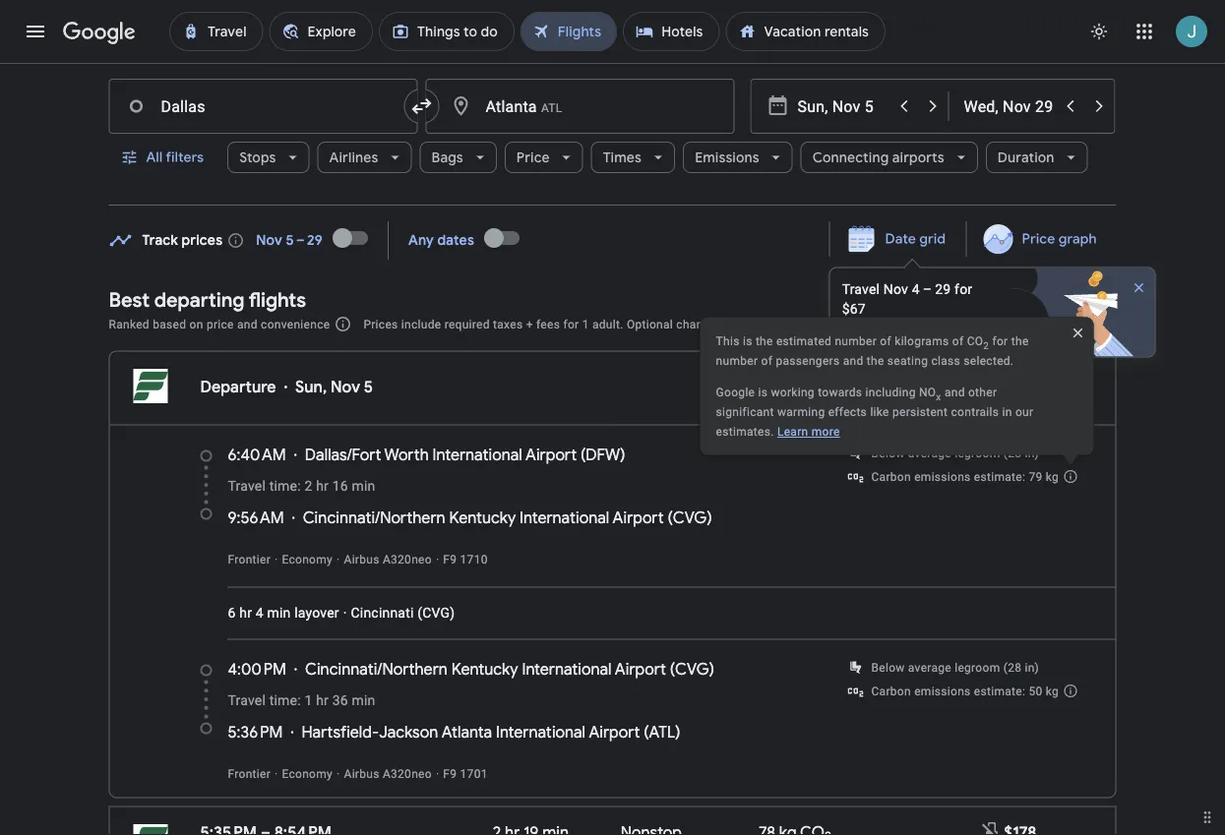 Task type: locate. For each thing, give the bounding box(es) containing it.
number down this
[[716, 355, 758, 369]]

f9 left 1701
[[443, 768, 457, 781]]

0 horizontal spatial 1
[[283, 45, 291, 62]]

cincinnati/northern down the 16
[[303, 508, 445, 529]]

worth
[[384, 445, 429, 466]]

None text field
[[109, 79, 418, 134], [716, 335, 1029, 369], [109, 79, 418, 134], [716, 335, 1029, 369]]

for
[[955, 282, 973, 298], [563, 318, 579, 332], [993, 335, 1008, 349]]

2 inside this is the estimated number of kilograms of co 2
[[984, 340, 989, 352]]

0 vertical spatial dates
[[438, 232, 474, 250]]

co
[[967, 335, 984, 349], [757, 368, 782, 388]]

0 vertical spatial economy
[[282, 553, 333, 567]]

1 average from the top
[[908, 447, 952, 461]]

1 f9 from the top
[[443, 553, 457, 567]]

leaves dallas/fort worth international airport at 5:35 pm on sunday, november 5 and arrives at hartsfield-jackson atlanta international airport at 8:54 pm on sunday, november 5. element
[[200, 823, 332, 836]]

kg
[[736, 368, 754, 388], [1046, 470, 1059, 484], [1046, 685, 1059, 699]]

1 vertical spatial co
[[757, 368, 782, 388]]

time: down 6:40 am
[[269, 479, 301, 495]]

assistance
[[922, 318, 981, 332]]

f9 for jackson
[[443, 768, 457, 781]]

legroom up carbon emissions estimate: 79 kg
[[955, 447, 1000, 461]]

emissions down persistent at the right of the page
[[915, 470, 971, 484]]

0 vertical spatial co
[[967, 335, 984, 349]]

0 horizontal spatial fees
[[536, 318, 560, 332]]

) for 4:00 pm
[[709, 660, 715, 680]]

co up +23% emissions
[[757, 368, 782, 388]]

the up select
[[867, 355, 884, 369]]

track prices
[[142, 232, 223, 250]]

 image
[[284, 378, 287, 398], [436, 553, 439, 567], [343, 606, 347, 622], [436, 768, 439, 781]]

1 vertical spatial kg
[[1046, 470, 1059, 484]]

2 horizontal spatial 2
[[984, 340, 989, 352]]

airport for 4:00 pm
[[615, 660, 666, 680]]

0 vertical spatial 1
[[283, 45, 291, 62]]

in
[[1002, 406, 1012, 420]]

1 below from the top
[[872, 447, 905, 461]]

f9 left 1710
[[443, 553, 457, 567]]

international
[[433, 445, 522, 466], [520, 508, 610, 529], [522, 660, 612, 680], [496, 723, 586, 743]]

cvg for 4:00 pm
[[675, 660, 709, 680]]

1 horizontal spatial for
[[955, 282, 973, 298]]

close dialog image
[[1055, 310, 1102, 357]]

hr left 4
[[239, 606, 252, 622]]

2 in) from the top
[[1025, 661, 1039, 675]]

2 vertical spatial for
[[993, 335, 1008, 349]]

79
[[1029, 470, 1043, 484]]

kentucky up hartsfield-jackson atlanta international airport ( atl )
[[451, 660, 518, 680]]

2 vertical spatial min
[[352, 693, 375, 710]]

None text field
[[426, 79, 735, 134]]

significant
[[716, 406, 774, 420]]

1 vertical spatial frontier
[[228, 768, 271, 781]]

estimate: for cincinnati/northern kentucky international airport ( cvg )
[[974, 470, 1026, 484]]

2 down passengers
[[782, 374, 789, 390]]

0 vertical spatial legroom
[[955, 447, 1000, 461]]

Departure time: 6:40 AM. text field
[[228, 445, 286, 466]]

1 legroom from the top
[[955, 447, 1000, 461]]

1 vertical spatial is
[[758, 386, 768, 400]]

the up $118
[[1012, 335, 1029, 349]]

travel nov 4 – 29 for $67 change dates
[[842, 282, 973, 344]]

1 vertical spatial nov
[[884, 282, 909, 298]]

1 in) from the top
[[1025, 447, 1039, 461]]

hr left the 16
[[316, 479, 329, 495]]

and inside and other significant warming effects like persistent contrails in our estimates.
[[945, 386, 965, 400]]

2 inside "129 kg co 2"
[[782, 374, 789, 390]]

of down assistance
[[953, 335, 964, 349]]

travel for dallas/fort worth international airport ( dfw )
[[228, 479, 266, 495]]

x
[[936, 392, 942, 403]]

kentucky
[[449, 508, 516, 529], [451, 660, 518, 680]]

0 vertical spatial cincinnati/northern
[[303, 508, 445, 529]]

nov left 5
[[331, 377, 360, 398]]

duration
[[998, 149, 1055, 167]]

airport down the dfw
[[613, 508, 664, 529]]

average up carbon emissions estimate: 50 kilograms element
[[908, 661, 952, 675]]

1 airbus a320neo from the top
[[344, 553, 432, 567]]

0 horizontal spatial number
[[716, 355, 758, 369]]

airbus down hartsfield-
[[344, 768, 380, 781]]

1 vertical spatial airbus a320neo
[[344, 768, 432, 781]]

below down like
[[872, 447, 905, 461]]

dates right any
[[438, 232, 474, 250]]

is
[[743, 335, 753, 349], [758, 386, 768, 400]]

airbus for cincinnati/northern
[[344, 553, 380, 567]]

none search field containing all filters
[[109, 30, 1117, 206]]

0 vertical spatial min
[[352, 479, 375, 495]]

2 vertical spatial 1
[[305, 693, 312, 710]]

1 frontier from the top
[[228, 553, 271, 567]]

dates inside travel nov 4 – 29 for $67 change dates
[[897, 327, 934, 344]]

hartsfield-
[[302, 723, 379, 743]]

any
[[408, 232, 434, 250]]

price right bags popup button
[[517, 149, 550, 167]]

atlanta
[[442, 723, 492, 743]]

(28 down the in
[[1004, 447, 1022, 461]]

of inside for the number of passengers and the seating class selected.
[[761, 355, 773, 369]]

change appearance image
[[1076, 8, 1123, 55]]

1 horizontal spatial number
[[835, 335, 877, 349]]

airbus a320neo
[[344, 553, 432, 567], [344, 768, 432, 781]]

2 below from the top
[[872, 661, 905, 675]]

1 horizontal spatial price
[[1022, 231, 1055, 249]]

kg right "79"
[[1046, 470, 1059, 484]]

0 vertical spatial estimate:
[[974, 470, 1026, 484]]

dallas/fort worth international airport ( dfw )
[[305, 445, 626, 466]]

stops button
[[228, 134, 310, 182]]

nonstop flight. element
[[621, 824, 682, 836]]

nov
[[256, 232, 282, 250], [884, 282, 909, 298], [331, 377, 360, 398]]

1 vertical spatial emissions
[[915, 470, 971, 484]]

2 up selected.
[[984, 340, 989, 352]]

hr for 4:00 pm
[[316, 693, 329, 710]]

for left adult.
[[563, 318, 579, 332]]

and down this is the estimated number of kilograms of co 2
[[843, 355, 864, 369]]

flight details. leaves dallas/fort worth international airport at 6:40 am on sunday, november 5 and arrives at hartsfield-jackson atlanta international airport at 5:36 pm on sunday, november 5. image
[[1057, 364, 1104, 411]]

0 vertical spatial for
[[955, 282, 973, 298]]

charges
[[676, 318, 721, 332]]

include
[[401, 318, 441, 332]]

select flight button
[[833, 372, 959, 404]]

sun, nov 5
[[295, 377, 373, 398]]

nov 5 – 29
[[256, 232, 323, 250]]

estimate: left "79"
[[974, 470, 1026, 484]]

economy up layover on the left bottom of the page
[[282, 553, 333, 567]]

effects
[[828, 406, 867, 420]]

0 vertical spatial travel
[[842, 282, 880, 298]]

airport left the dfw
[[526, 445, 577, 466]]

2 vertical spatial 2
[[305, 479, 312, 495]]

1 vertical spatial travel
[[228, 479, 266, 495]]

carbon
[[872, 470, 911, 484], [872, 685, 911, 699]]

below average legroom (28 in) up carbon emissions estimate: 50 kilograms element
[[872, 661, 1039, 675]]

1 (28 from the top
[[1004, 447, 1022, 461]]

economy for cincinnati/northern kentucky international airport
[[282, 553, 333, 567]]

min right 4
[[267, 606, 291, 622]]

below average legroom (28 in) up carbon emissions estimate: 79 kg
[[872, 447, 1039, 461]]

frontier down 9:56 am
[[228, 553, 271, 567]]

cincinnati/northern up 36
[[305, 660, 448, 680]]

1 vertical spatial below
[[872, 661, 905, 675]]

round trip
[[983, 393, 1037, 406]]

 image left sun,
[[284, 378, 287, 398]]

2 estimate: from the top
[[974, 685, 1026, 699]]

1 below average legroom (28 in) from the top
[[872, 447, 1039, 461]]

required
[[445, 318, 490, 332]]

1 a320neo from the top
[[383, 553, 432, 567]]

select flight
[[857, 379, 935, 397]]

1 horizontal spatial co
[[967, 335, 984, 349]]

2 time: from the top
[[269, 693, 301, 710]]

0 vertical spatial number
[[835, 335, 877, 349]]

1 vertical spatial f9
[[443, 768, 457, 781]]

0 vertical spatial a320neo
[[383, 553, 432, 567]]

a320neo down jackson
[[383, 768, 432, 781]]

5:36 pm
[[228, 723, 283, 743]]

kg for cincinnati/northern kentucky international airport ( cvg )
[[1046, 685, 1059, 699]]

nov for sun, nov 5
[[331, 377, 360, 398]]

frontier for 5:36 pm
[[228, 768, 271, 781]]

0 vertical spatial below average legroom (28 in)
[[872, 447, 1039, 461]]

number inside for the number of passengers and the seating class selected.
[[716, 355, 758, 369]]

2 vertical spatial kg
[[1046, 685, 1059, 699]]

1 vertical spatial dates
[[897, 327, 934, 344]]

in) up 50
[[1025, 661, 1039, 675]]

) for 9:56 am
[[707, 508, 712, 529]]

bags button
[[420, 134, 497, 182]]

1 horizontal spatial fees
[[771, 318, 795, 332]]

nov right the learn more about tracked prices icon
[[256, 232, 282, 250]]

best departing flights main content
[[109, 215, 1177, 836]]

passenger assistance button
[[860, 318, 981, 332]]

2 horizontal spatial of
[[953, 335, 964, 349]]

Departure time: 5:35 PM. text field
[[200, 823, 257, 836]]

of down the "passenger"
[[880, 335, 892, 349]]

Departure text field
[[798, 80, 888, 133]]

1 vertical spatial legroom
[[955, 661, 1000, 675]]

1 vertical spatial time:
[[269, 693, 301, 710]]

min right the 16
[[352, 479, 375, 495]]

carbon for hartsfield-jackson atlanta international airport ( atl )
[[872, 685, 911, 699]]

0 vertical spatial cincinnati/northern kentucky international airport ( cvg )
[[303, 508, 712, 529]]

dates up the seating
[[897, 327, 934, 344]]

frontier
[[228, 553, 271, 567], [228, 768, 271, 781]]

below for hartsfield-jackson atlanta international airport ( atl )
[[872, 661, 905, 675]]

1 vertical spatial kentucky
[[451, 660, 518, 680]]

1 vertical spatial number
[[716, 355, 758, 369]]

1 vertical spatial below average legroom (28 in)
[[872, 661, 1039, 675]]

0 horizontal spatial for
[[563, 318, 579, 332]]

1 time: from the top
[[269, 479, 301, 495]]

in)
[[1025, 447, 1039, 461], [1025, 661, 1039, 675]]

1 vertical spatial cincinnati/northern
[[305, 660, 448, 680]]

1 vertical spatial economy
[[282, 768, 333, 781]]

2 airbus a320neo from the top
[[344, 768, 432, 781]]

2 vertical spatial hr
[[316, 693, 329, 710]]

2 vertical spatial nov
[[331, 377, 360, 398]]

2 average from the top
[[908, 661, 952, 675]]

2 vertical spatial emissions
[[915, 685, 971, 699]]

below average legroom (28 in) for hartsfield-jackson atlanta international airport ( atl )
[[872, 661, 1039, 675]]

(28 up carbon emissions estimate: 50 kilograms element
[[1004, 661, 1022, 675]]

6 hr 4 min layover
[[228, 606, 339, 622]]

50
[[1029, 685, 1043, 699]]

duration button
[[986, 134, 1088, 182]]

below for cincinnati/northern kentucky international airport ( cvg )
[[872, 447, 905, 461]]

1 horizontal spatial 2
[[782, 374, 789, 390]]

0 vertical spatial airbus
[[344, 553, 380, 567]]

1 vertical spatial (28
[[1004, 661, 1022, 675]]

select
[[857, 379, 898, 397]]

is right this
[[743, 335, 753, 349]]

0 vertical spatial kentucky
[[449, 508, 516, 529]]

legroom for hartsfield-jackson atlanta international airport ( atl )
[[955, 661, 1000, 675]]

2 carbon from the top
[[872, 685, 911, 699]]

economy down hartsfield-
[[282, 768, 333, 781]]

2 legroom from the top
[[955, 661, 1000, 675]]

1 vertical spatial carbon
[[872, 685, 911, 699]]

of down bag fees "button"
[[761, 355, 773, 369]]

nov up the "passenger"
[[884, 282, 909, 298]]

1 vertical spatial 2
[[782, 374, 789, 390]]

price inside popup button
[[517, 149, 550, 167]]

1 vertical spatial cincinnati/northern kentucky international airport ( cvg )
[[305, 660, 715, 680]]

price left graph
[[1022, 231, 1055, 249]]

0 vertical spatial price
[[517, 149, 550, 167]]

carbon for cincinnati/northern kentucky international airport ( cvg )
[[872, 470, 911, 484]]

is inside google is working towards including no x
[[758, 386, 768, 400]]

airbus a320neo down jackson
[[344, 768, 432, 781]]

is up significant at the right of the page
[[758, 386, 768, 400]]

airport
[[526, 445, 577, 466], [613, 508, 664, 529], [615, 660, 666, 680], [589, 723, 640, 743]]

hr left 36
[[316, 693, 329, 710]]

(28 for cincinnati/northern kentucky international airport ( cvg )
[[1004, 447, 1022, 461]]

0 vertical spatial hr
[[316, 479, 329, 495]]

hr
[[316, 479, 329, 495], [239, 606, 252, 622], [316, 693, 329, 710]]

number
[[835, 335, 877, 349], [716, 355, 758, 369]]

1 horizontal spatial nov
[[331, 377, 360, 398]]

0 vertical spatial 2
[[984, 340, 989, 352]]

in) up "79"
[[1025, 447, 1039, 461]]

min right 36
[[352, 693, 375, 710]]

international for 4:00 pm
[[522, 660, 612, 680]]

+23%
[[709, 391, 739, 405]]

and right x
[[945, 386, 965, 400]]

contrails
[[951, 406, 999, 420]]

airport for 9:56 am
[[613, 508, 664, 529]]

convenience
[[261, 318, 330, 332]]

$67
[[842, 302, 866, 318]]

on
[[190, 318, 203, 332]]

2 left the 16
[[305, 479, 312, 495]]

1 vertical spatial price
[[1022, 231, 1055, 249]]

average down persistent at the right of the page
[[908, 447, 952, 461]]

1
[[283, 45, 291, 62], [582, 318, 589, 332], [305, 693, 312, 710]]

kg right 50
[[1046, 685, 1059, 699]]

1 horizontal spatial dates
[[897, 327, 934, 344]]

for right 4 – 29
[[955, 282, 973, 298]]

0 horizontal spatial co
[[757, 368, 782, 388]]

estimate: for hartsfield-jackson atlanta international airport ( atl )
[[974, 685, 1026, 699]]

price graph button
[[971, 222, 1113, 257]]

kentucky for 4:00 pm
[[451, 660, 518, 680]]

1 carbon from the top
[[872, 470, 911, 484]]

0 vertical spatial is
[[743, 335, 753, 349]]

1 vertical spatial a320neo
[[383, 768, 432, 781]]

layover
[[294, 606, 339, 622]]

times button
[[591, 134, 675, 182]]

0 horizontal spatial nov
[[256, 232, 282, 250]]

0 vertical spatial (28
[[1004, 447, 1022, 461]]

the down bag fees "button"
[[756, 335, 773, 349]]

kentucky for 9:56 am
[[449, 508, 516, 529]]

nov inside travel nov 4 – 29 for $67 change dates
[[884, 282, 909, 298]]

connecting
[[813, 149, 889, 167]]

estimate: left 50
[[974, 685, 1026, 699]]

for the number of passengers and the seating class selected.
[[716, 335, 1029, 369]]

prices include required taxes + fees for 1 adult. optional charges and bag fees may apply. passenger assistance
[[364, 318, 981, 332]]

1 airbus from the top
[[344, 553, 380, 567]]

this is the estimated number of kilograms of co 2
[[716, 335, 989, 352]]

bag fees button
[[747, 318, 795, 332]]

2 vertical spatial cvg
[[675, 660, 709, 680]]

0 vertical spatial frontier
[[228, 553, 271, 567]]

None field
[[109, 36, 244, 71], [331, 36, 432, 71], [109, 36, 244, 71], [331, 36, 432, 71]]

Return text field
[[964, 80, 1055, 133]]

price inside button
[[1022, 231, 1055, 249]]

2 (28 from the top
[[1004, 661, 1022, 675]]

frontier for 9:56 am
[[228, 553, 271, 567]]

0 vertical spatial in)
[[1025, 447, 1039, 461]]

0 vertical spatial carbon
[[872, 470, 911, 484]]

airport up atl
[[615, 660, 666, 680]]

fees right +
[[536, 318, 560, 332]]

1 vertical spatial in)
[[1025, 661, 1039, 675]]

time:
[[269, 479, 301, 495], [269, 693, 301, 710]]

0 vertical spatial f9
[[443, 553, 457, 567]]

1 vertical spatial airbus
[[344, 768, 380, 781]]

 image right layover on the left bottom of the page
[[343, 606, 347, 622]]

of
[[880, 335, 892, 349], [953, 335, 964, 349], [761, 355, 773, 369]]

2 f9 from the top
[[443, 768, 457, 781]]

is inside this is the estimated number of kilograms of co 2
[[743, 335, 753, 349]]

2 below average legroom (28 in) from the top
[[872, 661, 1039, 675]]

2 airbus from the top
[[344, 768, 380, 781]]

in) for cincinnati/northern kentucky international airport ( cvg )
[[1025, 447, 1039, 461]]

airbus up cincinnati
[[344, 553, 380, 567]]

f9 1701
[[443, 768, 488, 781]]

1 economy from the top
[[282, 553, 333, 567]]

178 US dollars text field
[[1004, 823, 1037, 836]]

carbon emissions estimate: 50 kg
[[872, 685, 1059, 699]]

below up carbon emissions estimate: 50 kilograms element
[[872, 661, 905, 675]]

1 vertical spatial 1
[[582, 318, 589, 332]]

flights
[[249, 288, 306, 313]]

0 vertical spatial cvg
[[673, 508, 707, 529]]

0 vertical spatial kg
[[736, 368, 754, 388]]

emissions left 50
[[915, 685, 971, 699]]

0 horizontal spatial of
[[761, 355, 773, 369]]

2 vertical spatial travel
[[228, 693, 266, 710]]

cincinnati/northern kentucky international airport ( cvg ) for 4:00 pm
[[305, 660, 715, 680]]

2 a320neo from the top
[[383, 768, 432, 781]]

time: down the 4:00 pm
[[269, 693, 301, 710]]

airbus a320neo for hartsfield-
[[344, 768, 432, 781]]

( for 4:00 pm
[[670, 660, 675, 680]]

0 vertical spatial airbus a320neo
[[344, 553, 432, 567]]

grid
[[920, 231, 946, 249]]

cincinnati/northern kentucky international airport ( cvg )
[[303, 508, 712, 529], [305, 660, 715, 680]]

2 economy from the top
[[282, 768, 333, 781]]

all
[[146, 149, 163, 167]]

emissions down "129 kg co 2" in the top of the page
[[742, 391, 799, 405]]

0 horizontal spatial the
[[756, 335, 773, 349]]

0 vertical spatial below
[[872, 447, 905, 461]]

+
[[526, 318, 533, 332]]

change
[[842, 327, 893, 344]]

kg up +23% emissions
[[736, 368, 754, 388]]

number down apply.
[[835, 335, 877, 349]]

price
[[207, 318, 234, 332]]

close image
[[1132, 281, 1147, 296]]

airbus a320neo up cincinnati
[[344, 553, 432, 567]]

fees right bag on the right top
[[771, 318, 795, 332]]

36
[[332, 693, 348, 710]]

kentucky up 1710
[[449, 508, 516, 529]]

co up selected.
[[967, 335, 984, 349]]

frontier down the 5:36 pm text field
[[228, 768, 271, 781]]

(28
[[1004, 447, 1022, 461], [1004, 661, 1022, 675]]

legroom up carbon emissions estimate: 50 kilograms element
[[955, 661, 1000, 675]]

None search field
[[109, 30, 1117, 206]]

learn
[[777, 426, 808, 440]]

1 estimate: from the top
[[974, 470, 1026, 484]]

ranked based on price and convenience
[[109, 318, 330, 332]]

for up selected.
[[993, 335, 1008, 349]]

a320neo up "cincinnati ( cvg )"
[[383, 553, 432, 567]]

2 frontier from the top
[[228, 768, 271, 781]]

2 horizontal spatial 1
[[582, 318, 589, 332]]

below average legroom (28 in) for cincinnati/northern kentucky international airport ( cvg )
[[872, 447, 1039, 461]]

track
[[142, 232, 178, 250]]

cincinnati/northern for 9:56 am
[[303, 508, 445, 529]]

travel up $67
[[842, 282, 880, 298]]

0 horizontal spatial price
[[517, 149, 550, 167]]

may
[[798, 318, 821, 332]]

cincinnati/northern kentucky international airport ( cvg ) up hartsfield-jackson atlanta international airport ( atl )
[[305, 660, 715, 680]]

travel up the 5:36 pm text field
[[228, 693, 266, 710]]

price for price
[[517, 149, 550, 167]]

this price for this flight doesn't include overhead bin access. if you need a carry-on bag, use the bags filter to update prices. image
[[980, 821, 1004, 836]]

main menu image
[[24, 20, 47, 43]]

2 horizontal spatial nov
[[884, 282, 909, 298]]

1 vertical spatial cvg
[[422, 606, 450, 622]]

travel up 9:56 am text field
[[228, 479, 266, 495]]

below
[[872, 447, 905, 461], [872, 661, 905, 675]]

cincinnati/northern kentucky international airport ( cvg ) up 1710
[[303, 508, 712, 529]]

min for dallas/fort
[[352, 479, 375, 495]]

0 horizontal spatial is
[[743, 335, 753, 349]]



Task type: describe. For each thing, give the bounding box(es) containing it.
date grid
[[885, 231, 946, 249]]

1 inside popup button
[[283, 45, 291, 62]]

cvg for 9:56 am
[[673, 508, 707, 529]]

google is working towards including no x
[[716, 386, 942, 403]]

travel inside travel nov 4 – 29 for $67 change dates
[[842, 282, 880, 298]]

total duration 2 hr 19 min. element
[[493, 824, 621, 836]]

bag
[[747, 318, 768, 332]]

1 vertical spatial for
[[563, 318, 579, 332]]

airbus a320neo for cincinnati/northern
[[344, 553, 432, 567]]

sort
[[1034, 315, 1062, 333]]

international for 9:56 am
[[520, 508, 610, 529]]

cincinnati
[[351, 606, 414, 622]]

working
[[771, 386, 815, 400]]

16
[[332, 479, 348, 495]]

including
[[866, 386, 916, 400]]

1 horizontal spatial of
[[880, 335, 892, 349]]

Arrival time: 5:36 PM. text field
[[228, 723, 283, 743]]

learn more about tracked prices image
[[227, 232, 244, 250]]

9:56 am
[[228, 508, 284, 529]]

airbus for hartsfield-
[[344, 768, 380, 781]]

estimates.
[[716, 426, 774, 440]]

average for hartsfield-jackson atlanta international airport ( atl )
[[908, 661, 952, 675]]

the inside this is the estimated number of kilograms of co 2
[[756, 335, 773, 349]]

time: for 6:40 am
[[269, 479, 301, 495]]

learn more
[[777, 426, 840, 440]]

all filters button
[[109, 134, 220, 182]]

and inside for the number of passengers and the seating class selected.
[[843, 355, 864, 369]]

trip
[[1018, 393, 1037, 406]]

4
[[256, 606, 264, 622]]

dallas/fort
[[305, 445, 381, 466]]

for inside travel nov 4 – 29 for $67 change dates
[[955, 282, 973, 298]]

legroom for cincinnati/northern kentucky international airport ( cvg )
[[955, 447, 1000, 461]]

connecting airports
[[813, 149, 945, 167]]

( for 9:56 am
[[668, 508, 673, 529]]

economy for hartsfield-jackson atlanta international airport
[[282, 768, 333, 781]]

all filters
[[146, 149, 204, 167]]

date
[[885, 231, 916, 249]]

cincinnati/northern for 4:00 pm
[[305, 660, 448, 680]]

( for 6:40 am
[[581, 445, 586, 466]]

international for 6:40 am
[[433, 445, 522, 466]]

other
[[968, 386, 997, 400]]

jackson
[[379, 723, 438, 743]]

this
[[716, 335, 740, 349]]

0 vertical spatial emissions
[[742, 391, 799, 405]]

airport left atl
[[589, 723, 640, 743]]

129 kg co 2
[[709, 368, 789, 390]]

travel time: 1 hr 36 min
[[228, 693, 375, 710]]

is for working
[[758, 386, 768, 400]]

is for the
[[743, 335, 753, 349]]

1 vertical spatial min
[[267, 606, 291, 622]]

 image left f9 1701
[[436, 768, 439, 781]]

persistent
[[893, 406, 948, 420]]

our
[[1016, 406, 1034, 420]]

price button
[[505, 134, 583, 182]]

learn more about ranking image
[[334, 316, 352, 334]]

1710
[[460, 553, 488, 567]]

like
[[870, 406, 889, 420]]

passenger
[[860, 318, 919, 332]]

co inside this is the estimated number of kilograms of co 2
[[967, 335, 984, 349]]

airlines button
[[317, 134, 412, 182]]

emissions for dallas/fort worth international airport ( dfw )
[[915, 470, 971, 484]]

2 horizontal spatial the
[[1012, 335, 1029, 349]]

0 horizontal spatial 2
[[305, 479, 312, 495]]

carbon emissions estimate: 79 kilograms element
[[872, 470, 1059, 484]]

warming
[[777, 406, 825, 420]]

emissions for cincinnati/northern kentucky international airport ( cvg )
[[915, 685, 971, 699]]

find the best price region
[[109, 215, 1177, 358]]

4 – 29
[[912, 282, 951, 298]]

estimated
[[777, 335, 832, 349]]

0 horizontal spatial dates
[[438, 232, 474, 250]]

in) for hartsfield-jackson atlanta international airport ( atl )
[[1025, 661, 1039, 675]]

min for cincinnati/northern
[[352, 693, 375, 710]]

and right price
[[237, 318, 258, 332]]

towards
[[818, 386, 863, 400]]

dfw
[[586, 445, 620, 466]]

optional
[[627, 318, 673, 332]]

 image left f9 1710
[[436, 553, 439, 567]]

time: for 4:00 pm
[[269, 693, 301, 710]]

times
[[603, 149, 642, 167]]

any dates
[[408, 232, 474, 250]]

best
[[109, 288, 150, 313]]

1701
[[460, 768, 488, 781]]

connecting airports button
[[801, 134, 978, 182]]

co inside "129 kg co 2"
[[757, 368, 782, 388]]

and up this
[[724, 318, 744, 332]]

1 horizontal spatial 1
[[305, 693, 312, 710]]

+23% emissions
[[709, 391, 799, 405]]

a320neo for cincinnati/northern
[[383, 553, 432, 567]]

1 vertical spatial hr
[[239, 606, 252, 622]]

Departure time: 4:00 PM. text field
[[228, 660, 286, 680]]

sort by:
[[1034, 315, 1085, 333]]

hr for 6:40 am
[[316, 479, 329, 495]]

average for cincinnati/northern kentucky international airport ( cvg )
[[908, 447, 952, 461]]

emissions button
[[683, 134, 793, 182]]

6:40 am
[[228, 445, 286, 466]]

1 fees from the left
[[536, 318, 560, 332]]

cincinnati ( cvg )
[[351, 606, 455, 622]]

6
[[228, 606, 236, 622]]

kg for dallas/fort worth international airport ( dfw )
[[1046, 470, 1059, 484]]

kilograms
[[895, 335, 949, 349]]

departing
[[154, 288, 245, 313]]

this price for this flight doesn't include overhead bin access. if you need a carry-on bag, use the bags filter to update prices. image
[[982, 365, 1006, 389]]

class
[[932, 355, 961, 369]]

travel for cincinnati/northern kentucky international airport ( cvg )
[[228, 693, 266, 710]]

carbon emissions estimate: 79 kg
[[872, 470, 1059, 484]]

more
[[812, 426, 840, 440]]

by:
[[1065, 315, 1085, 333]]

5
[[364, 377, 373, 398]]

118 US dollars text field
[[1006, 368, 1037, 388]]

based
[[153, 318, 186, 332]]

nov for travel nov 4 – 29 for $67 change dates
[[884, 282, 909, 298]]

airport for 6:40 am
[[526, 445, 577, 466]]

number inside this is the estimated number of kilograms of co 2
[[835, 335, 877, 349]]

$118
[[1006, 368, 1037, 388]]

swap origin and destination. image
[[410, 95, 434, 119]]

seating
[[888, 355, 928, 369]]

round
[[983, 393, 1015, 406]]

1 horizontal spatial the
[[867, 355, 884, 369]]

taxes
[[493, 318, 523, 332]]

graph
[[1059, 231, 1097, 249]]

Arrival time: 8:54 PM. text field
[[274, 823, 332, 836]]

price for price graph
[[1022, 231, 1055, 249]]

ranked
[[109, 318, 150, 332]]

change dates button
[[842, 326, 977, 345]]

2 fees from the left
[[771, 318, 795, 332]]

atl
[[649, 723, 675, 743]]

filters
[[166, 149, 204, 167]]

google
[[716, 386, 755, 400]]

no
[[919, 386, 936, 400]]

learn more link
[[777, 426, 840, 440]]

4:00 pm
[[228, 660, 286, 680]]

selected.
[[964, 355, 1014, 369]]

cincinnati/northern kentucky international airport ( cvg ) for 9:56 am
[[303, 508, 712, 529]]

for inside for the number of passengers and the seating class selected.
[[993, 335, 1008, 349]]

(28 for hartsfield-jackson atlanta international airport ( atl )
[[1004, 661, 1022, 675]]

Arrival time: 9:56 AM. text field
[[228, 508, 284, 529]]

a320neo for hartsfield-
[[383, 768, 432, 781]]

stops
[[239, 149, 276, 167]]

f9 for kentucky
[[443, 553, 457, 567]]

kg inside "129 kg co 2"
[[736, 368, 754, 388]]

0 vertical spatial nov
[[256, 232, 282, 250]]

flight
[[901, 379, 935, 397]]

) for 6:40 am
[[620, 445, 626, 466]]

carbon emissions estimate: 50 kilograms element
[[872, 685, 1059, 699]]



Task type: vqa. For each thing, say whether or not it's contained in the screenshot.
TRAVEL TIME: 2 HR 16 MIN
yes



